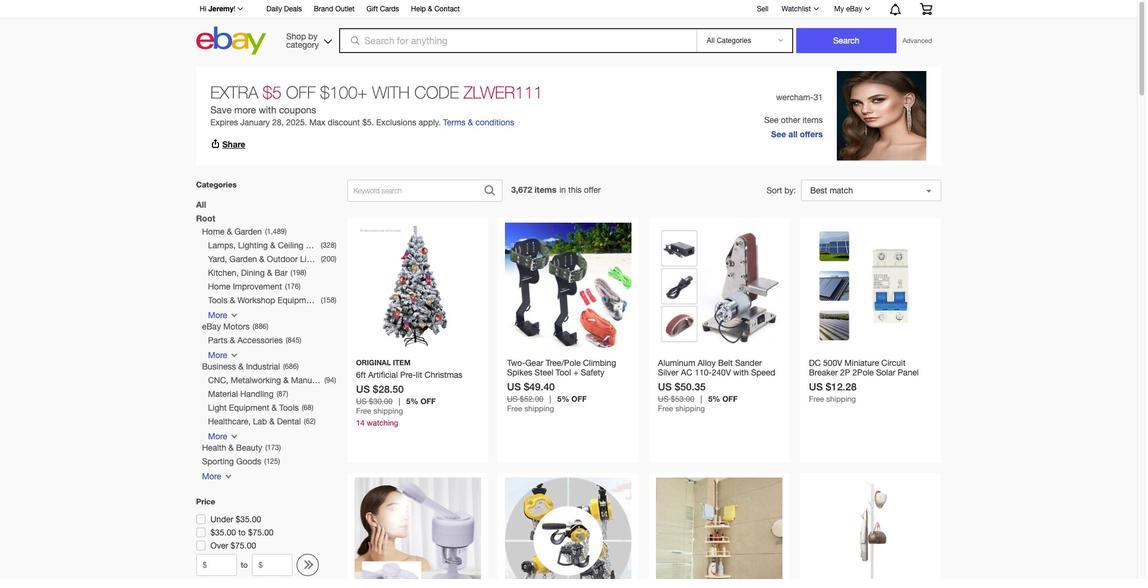 Task type: locate. For each thing, give the bounding box(es) containing it.
0 vertical spatial tools
[[208, 296, 228, 305]]

us inside us $12.28 free shipping
[[809, 380, 823, 393]]

apply.
[[419, 118, 441, 127]]

kitchen,
[[208, 268, 239, 278]]

0 horizontal spatial belt
[[547, 377, 562, 387]]

us $49.40 us $52.00
[[507, 380, 555, 404]]

1 vertical spatial tools
[[279, 403, 299, 413]]

bar
[[275, 268, 288, 278]]

us left $52.00
[[507, 395, 518, 404]]

5% off free shipping down $50.35
[[658, 394, 738, 413]]

1 vertical spatial $35.00
[[211, 528, 236, 537]]

& down motors
[[230, 336, 235, 345]]

2 horizontal spatial 5%
[[709, 394, 721, 404]]

& up sporting goods link
[[229, 443, 234, 453]]

(845)
[[286, 336, 302, 345]]

off down supply
[[723, 394, 738, 404]]

item
[[393, 358, 411, 367]]

0 vertical spatial belt
[[718, 358, 733, 368]]

see other items see all offers
[[765, 115, 823, 139]]

1 vertical spatial see
[[771, 129, 787, 139]]

Enter maximum price field
[[252, 554, 293, 576]]

miniature
[[845, 358, 880, 368]]

mcb
[[865, 377, 884, 387]]

1 horizontal spatial 5% off free shipping
[[658, 394, 738, 413]]

& inside 'health & beauty (173) sporting goods (125) more'
[[229, 443, 234, 453]]

shipping down $30.00
[[374, 407, 403, 416]]

more button up motors
[[208, 311, 236, 320]]

max
[[309, 118, 326, 127]]

more up health
[[208, 432, 227, 441]]

sporting
[[202, 457, 234, 466]]

categories
[[196, 180, 237, 189]]

1 vertical spatial ebay
[[202, 322, 221, 331]]

0 horizontal spatial tools
[[208, 296, 228, 305]]

free down energy
[[809, 395, 825, 404]]

exclusions
[[376, 118, 417, 127]]

0 vertical spatial items
[[803, 115, 823, 125]]

metalworking
[[231, 376, 281, 385]]

chevron right image
[[306, 560, 315, 571]]

1 vertical spatial belt
[[547, 377, 562, 387]]

with right 240v
[[734, 368, 749, 377]]

1 horizontal spatial with
[[734, 368, 749, 377]]

$30.00
[[369, 397, 393, 406]]

shipping inside 5% off free shipping 14 watching
[[374, 407, 403, 416]]

see left other
[[765, 115, 779, 125]]

& up lamps,
[[227, 227, 232, 236]]

business & industrial link
[[202, 360, 280, 374]]

1 vertical spatial to
[[241, 561, 248, 570]]

1 horizontal spatial items
[[803, 115, 823, 125]]

1 horizontal spatial belt
[[718, 358, 733, 368]]

us down control at the right bottom of the page
[[658, 395, 669, 404]]

0 vertical spatial equipment
[[278, 296, 318, 305]]

cnc,
[[208, 376, 229, 385]]

terms
[[443, 118, 466, 127]]

(1,489)
[[265, 228, 287, 236]]

1 vertical spatial equipment
[[229, 403, 269, 413]]

2 5% off free shipping from the left
[[658, 394, 738, 413]]

1 horizontal spatial tools
[[279, 403, 299, 413]]

belt right the alloy
[[718, 358, 733, 368]]

5% inside 5% off free shipping 14 watching
[[406, 397, 419, 406]]

business & industrial (686)
[[202, 362, 299, 371]]

us right mcb
[[887, 377, 898, 387]]

& inside account navigation
[[428, 5, 433, 13]]

us inside 'dc 500v miniature circuit breaker 2p 2pole solar panel energy switch mcb us'
[[887, 377, 898, 387]]

2 horizontal spatial off
[[723, 394, 738, 404]]

shipping down $53.00
[[676, 404, 705, 413]]

see other items link
[[765, 113, 823, 127]]

ebay up parts
[[202, 322, 221, 331]]

jeremy
[[209, 4, 234, 13]]

us down breaker
[[809, 380, 823, 393]]

items left in
[[535, 185, 557, 195]]

(125)
[[264, 457, 280, 466]]

& right terms
[[468, 118, 473, 127]]

5% down supply
[[709, 394, 721, 404]]

& right help on the left top
[[428, 5, 433, 13]]

home & garden link
[[202, 225, 262, 239]]

tree/pole
[[546, 358, 581, 368]]

protective
[[507, 377, 545, 387]]

light
[[208, 403, 227, 413]]

account navigation
[[193, 0, 941, 19]]

$35.00 down under
[[211, 528, 236, 537]]

0 horizontal spatial ebay
[[202, 322, 221, 331]]

ceiling
[[278, 241, 304, 250]]

daily deals
[[267, 5, 302, 13]]

5%
[[557, 394, 570, 404], [709, 394, 721, 404], [406, 397, 419, 406]]

0 horizontal spatial 5%
[[406, 397, 419, 406]]

0 horizontal spatial off
[[421, 397, 436, 406]]

(173)
[[265, 444, 281, 452]]

circuit
[[882, 358, 906, 368]]

ebay inside account navigation
[[846, 5, 863, 13]]

garden up lighting
[[235, 227, 262, 236]]

& inside extra $5 off $100+ with code zlwer111 save more with coupons expires january 28, 2025. max discount $5. exclusions apply. terms & conditions
[[468, 118, 473, 127]]

two-gear tree/pole climbing spikes steel tool + safety protective belt anti-rust
[[507, 358, 616, 387]]

tools up dental
[[279, 403, 299, 413]]

more inside material handling (87) light equipment & tools (68) healthcare, lab & dental (62) more
[[208, 432, 227, 441]]

0 vertical spatial to
[[238, 528, 246, 537]]

& down the home improvement link
[[230, 296, 235, 305]]

none submit inside 'shop by category' banner
[[797, 28, 897, 53]]

1 horizontal spatial equipment
[[278, 296, 318, 305]]

28,
[[272, 118, 284, 127]]

tool
[[556, 368, 571, 377]]

more button down sporting
[[202, 472, 230, 481]]

steel
[[535, 368, 554, 377]]

gift
[[367, 5, 378, 13]]

free inside us $12.28 free shipping
[[809, 395, 825, 404]]

None submit
[[797, 28, 897, 53]]

switch
[[837, 377, 863, 387]]

home down kitchen,
[[208, 282, 231, 291]]

off
[[572, 394, 587, 404], [723, 394, 738, 404], [421, 397, 436, 406]]

equipment up healthcare, lab & dental link
[[229, 403, 269, 413]]

improvement
[[233, 282, 282, 291]]

breaker
[[809, 368, 838, 377]]

home & garden (1,489) lamps, lighting & ceiling fans (328) yard, garden & outdoor living (200) kitchen, dining & bar (198) home improvement (176) tools & workshop equipment (158) more ebay motors (886) parts & accessories (845) more
[[202, 227, 337, 360]]

energy
[[809, 377, 835, 387]]

1 vertical spatial with
[[734, 368, 749, 377]]

0 horizontal spatial equipment
[[229, 403, 269, 413]]

two-
[[507, 358, 526, 368]]

& down (1,489)
[[270, 241, 276, 250]]

1 horizontal spatial off
[[572, 394, 587, 404]]

shop by category banner
[[193, 0, 941, 58]]

rust
[[582, 377, 596, 387]]

5% off free shipping for us $50.35
[[658, 394, 738, 413]]

0 horizontal spatial 5% off free shipping
[[507, 394, 587, 413]]

garden
[[235, 227, 262, 236], [230, 254, 257, 264]]

home down root
[[202, 227, 225, 236]]

more down sporting
[[202, 472, 221, 481]]

0 vertical spatial see
[[765, 115, 779, 125]]

free down $53.00
[[658, 404, 674, 413]]

tools up ebay motors link
[[208, 296, 228, 305]]

$49.40
[[524, 380, 555, 393]]

items up offers
[[803, 115, 823, 125]]

0 vertical spatial with
[[259, 105, 277, 115]]

original item
[[356, 358, 411, 367]]

0 vertical spatial ebay
[[846, 5, 863, 13]]

best match button
[[801, 180, 941, 201]]

accessories
[[238, 336, 283, 345]]

more button
[[208, 311, 236, 320], [208, 351, 236, 360], [208, 432, 236, 441], [202, 472, 230, 481]]

$75.00 up 'enter maximum price' field
[[248, 528, 274, 537]]

shipping
[[827, 395, 856, 404], [525, 404, 554, 413], [676, 404, 705, 413], [374, 407, 403, 416]]

free down $52.00
[[507, 404, 523, 413]]

more up motors
[[208, 311, 227, 320]]

0 horizontal spatial items
[[535, 185, 557, 195]]

garden up kitchen, dining & bar link at top left
[[230, 254, 257, 264]]

power
[[688, 377, 712, 387]]

0 vertical spatial home
[[202, 227, 225, 236]]

off for $50.35
[[723, 394, 738, 404]]

1 horizontal spatial 5%
[[557, 394, 570, 404]]

off right $30.00
[[421, 397, 436, 406]]

brand outlet link
[[314, 3, 355, 16]]

industrial
[[246, 362, 280, 371]]

$53.00
[[671, 395, 695, 404]]

living
[[300, 254, 322, 264]]

material
[[208, 389, 238, 399]]

free up 14
[[356, 407, 371, 416]]

ebay right my
[[846, 5, 863, 13]]

5% off free shipping down $49.40 at the left bottom of page
[[507, 394, 587, 413]]

goods
[[236, 457, 261, 466]]

3,672
[[512, 185, 532, 195]]

over
[[211, 541, 228, 551]]

control
[[658, 377, 686, 387]]

see left all
[[771, 129, 787, 139]]

$35.00 right under
[[236, 515, 261, 524]]

equipment inside material handling (87) light equipment & tools (68) healthcare, lab & dental (62) more
[[229, 403, 269, 413]]

yard,
[[208, 254, 227, 264]]

ebay
[[846, 5, 863, 13], [202, 322, 221, 331]]

us up $30.00
[[356, 383, 370, 395]]

110-
[[695, 368, 712, 377]]

1 horizontal spatial ebay
[[846, 5, 863, 13]]

5% down anti-
[[557, 394, 570, 404]]

anti-
[[564, 377, 582, 387]]

1 vertical spatial items
[[535, 185, 557, 195]]

conditions
[[476, 118, 515, 127]]

$75.00 right over on the left of the page
[[231, 541, 256, 551]]

expires
[[211, 118, 238, 127]]

sander
[[735, 358, 762, 368]]

help
[[411, 5, 426, 13]]

off down anti-
[[572, 394, 587, 404]]

free
[[809, 395, 825, 404], [507, 404, 523, 413], [658, 404, 674, 413], [356, 407, 371, 416]]

5% right $30.00
[[406, 397, 419, 406]]

hi
[[200, 5, 207, 13]]

& up (87)
[[284, 376, 289, 385]]

contact
[[435, 5, 460, 13]]

0 horizontal spatial with
[[259, 105, 277, 115]]

gift cards
[[367, 5, 399, 13]]

category
[[286, 40, 319, 49]]

5% for $49.40
[[557, 394, 570, 404]]

off for $49.40
[[572, 394, 587, 404]]

shipping down $12.28
[[827, 395, 856, 404]]

1 5% off free shipping from the left
[[507, 394, 587, 413]]

5% off free shipping
[[507, 394, 587, 413], [658, 394, 738, 413]]

equipment down (176) in the left of the page
[[278, 296, 318, 305]]

with up 28,
[[259, 105, 277, 115]]

handling
[[240, 389, 274, 399]]

equipment inside home & garden (1,489) lamps, lighting & ceiling fans (328) yard, garden & outdoor living (200) kitchen, dining & bar (198) home improvement (176) tools & workshop equipment (158) more ebay motors (886) parts & accessories (845) more
[[278, 296, 318, 305]]

save
[[211, 105, 232, 115]]

cards
[[380, 5, 399, 13]]

belt left anti-
[[547, 377, 562, 387]]

silver
[[658, 368, 679, 377]]



Task type: describe. For each thing, give the bounding box(es) containing it.
us down spikes
[[507, 380, 521, 393]]

lighting
[[238, 241, 268, 250]]

chevron right image
[[302, 560, 312, 571]]

match
[[830, 186, 853, 195]]

extra
[[211, 82, 258, 102]]

see all offers link
[[771, 127, 823, 141]]

supply
[[714, 377, 740, 387]]

cnc, metalworking & manufacturing link
[[208, 374, 345, 388]]

(87)
[[277, 390, 288, 398]]

5% off free shipping for us $49.40
[[507, 394, 587, 413]]

off inside 5% off free shipping 14 watching
[[421, 397, 436, 406]]

tools inside material handling (87) light equipment & tools (68) healthcare, lab & dental (62) more
[[279, 403, 299, 413]]

& down lamps, lighting & ceiling fans link
[[259, 254, 265, 264]]

0 vertical spatial garden
[[235, 227, 262, 236]]

wercham-
[[776, 92, 814, 102]]

5% for $50.35
[[709, 394, 721, 404]]

other
[[781, 115, 801, 125]]

us $50.35 us $53.00
[[658, 380, 706, 404]]

health & beauty link
[[202, 441, 262, 455]]

shipping inside us $12.28 free shipping
[[827, 395, 856, 404]]

wercham-31 profile image image
[[838, 71, 927, 161]]

coupons
[[279, 105, 316, 115]]

health
[[202, 443, 226, 453]]

0 vertical spatial $75.00
[[248, 528, 274, 537]]

belt inside aluminum alloy belt sander silver ac 110-240v with speed control power supply
[[718, 358, 733, 368]]

brand
[[314, 5, 333, 13]]

us down silver
[[658, 380, 672, 393]]

my ebay
[[835, 5, 863, 13]]

(176)
[[285, 282, 301, 291]]

dining
[[241, 268, 265, 278]]

help & contact
[[411, 5, 460, 13]]

advanced link
[[897, 29, 938, 53]]

& left 'bar'
[[267, 268, 272, 278]]

watchlist
[[782, 5, 811, 13]]

your shopping cart image
[[919, 3, 933, 15]]

gear
[[526, 358, 544, 368]]

more button up health
[[208, 432, 236, 441]]

daily deals link
[[267, 3, 302, 16]]

best
[[811, 186, 828, 195]]

deals
[[284, 5, 302, 13]]

$5
[[263, 82, 282, 102]]

!
[[234, 5, 235, 13]]

speed
[[751, 368, 776, 377]]

solar
[[877, 368, 896, 377]]

dental
[[277, 417, 301, 426]]

sort
[[767, 186, 783, 195]]

5% off free shipping 14 watching
[[356, 397, 436, 428]]

500v
[[824, 358, 843, 368]]

shipping down $52.00
[[525, 404, 554, 413]]

1 vertical spatial $75.00
[[231, 541, 256, 551]]

january
[[240, 118, 270, 127]]

items inside see other items see all offers
[[803, 115, 823, 125]]

tools inside home & garden (1,489) lamps, lighting & ceiling fans (328) yard, garden & outdoor living (200) kitchen, dining & bar (198) home improvement (176) tools & workshop equipment (158) more ebay motors (886) parts & accessories (845) more
[[208, 296, 228, 305]]

aluminum
[[658, 358, 696, 368]]

Keyword search text field
[[348, 180, 478, 201]]

with inside aluminum alloy belt sander silver ac 110-240v with speed control power supply
[[734, 368, 749, 377]]

by:
[[785, 186, 796, 195]]

(328)
[[321, 241, 337, 250]]

& down (87)
[[272, 403, 277, 413]]

lab
[[253, 417, 267, 426]]

more up business
[[208, 351, 227, 360]]

with inside extra $5 off $100+ with code zlwer111 save more with coupons expires january 28, 2025. max discount $5. exclusions apply. terms & conditions
[[259, 105, 277, 115]]

advanced
[[903, 37, 933, 44]]

code
[[415, 82, 459, 102]]

all
[[196, 199, 206, 210]]

wercham-31
[[776, 92, 823, 102]]

shop by category button
[[281, 27, 335, 52]]

healthcare, lab & dental link
[[208, 415, 301, 429]]

to inside price under $35.00 $35.00 to $75.00 over $75.00
[[238, 528, 246, 537]]

Search for anything text field
[[341, 29, 695, 52]]

& up "metalworking"
[[238, 362, 244, 371]]

2p
[[841, 368, 851, 377]]

more inside 'health & beauty (173) sporting goods (125) more'
[[202, 472, 221, 481]]

1 vertical spatial garden
[[230, 254, 257, 264]]

motors
[[223, 322, 250, 331]]

material handling (87) light equipment & tools (68) healthcare, lab & dental (62) more
[[208, 389, 316, 441]]

lamps, lighting & ceiling fans link
[[208, 239, 324, 253]]

lamps,
[[208, 241, 236, 250]]

material handling link
[[208, 388, 274, 401]]

free inside 5% off free shipping 14 watching
[[356, 407, 371, 416]]

shop
[[286, 31, 306, 41]]

1 vertical spatial home
[[208, 282, 231, 291]]

in
[[560, 185, 566, 195]]

(198)
[[291, 269, 306, 277]]

hi jeremy !
[[200, 4, 235, 13]]

business
[[202, 362, 236, 371]]

offers
[[800, 129, 823, 139]]

0 vertical spatial $35.00
[[236, 515, 261, 524]]

kitchen, dining & bar link
[[208, 266, 288, 280]]

watching
[[367, 419, 399, 428]]

& right lab
[[269, 417, 275, 426]]

best match
[[811, 186, 853, 195]]

with
[[372, 82, 410, 102]]

under
[[211, 515, 233, 524]]

Enter minimum price field
[[196, 554, 237, 576]]

terms & conditions link
[[443, 118, 515, 127]]

more
[[234, 105, 256, 115]]

parts & accessories link
[[208, 334, 283, 348]]

belt inside two-gear tree/pole climbing spikes steel tool + safety protective belt anti-rust
[[547, 377, 562, 387]]

offer
[[584, 185, 601, 195]]

home improvement link
[[208, 280, 282, 294]]

ebay inside home & garden (1,489) lamps, lighting & ceiling fans (328) yard, garden & outdoor living (200) kitchen, dining & bar (198) home improvement (176) tools & workshop equipment (158) more ebay motors (886) parts & accessories (845) more
[[202, 322, 221, 331]]

help & contact link
[[411, 3, 460, 16]]

climbing
[[583, 358, 616, 368]]

share button
[[211, 139, 246, 149]]

all
[[789, 129, 798, 139]]

sporting goods link
[[202, 455, 261, 469]]

parts
[[208, 336, 228, 345]]

price
[[196, 497, 215, 506]]

us left $30.00
[[356, 397, 367, 406]]

240v
[[712, 368, 731, 377]]

(94)
[[325, 376, 336, 385]]

$28.50
[[373, 383, 404, 395]]

discount
[[328, 118, 360, 127]]

share
[[222, 139, 246, 149]]

more button up business
[[208, 351, 236, 360]]

ac
[[681, 368, 693, 377]]



Task type: vqa. For each thing, say whether or not it's contained in the screenshot.
UNDER
yes



